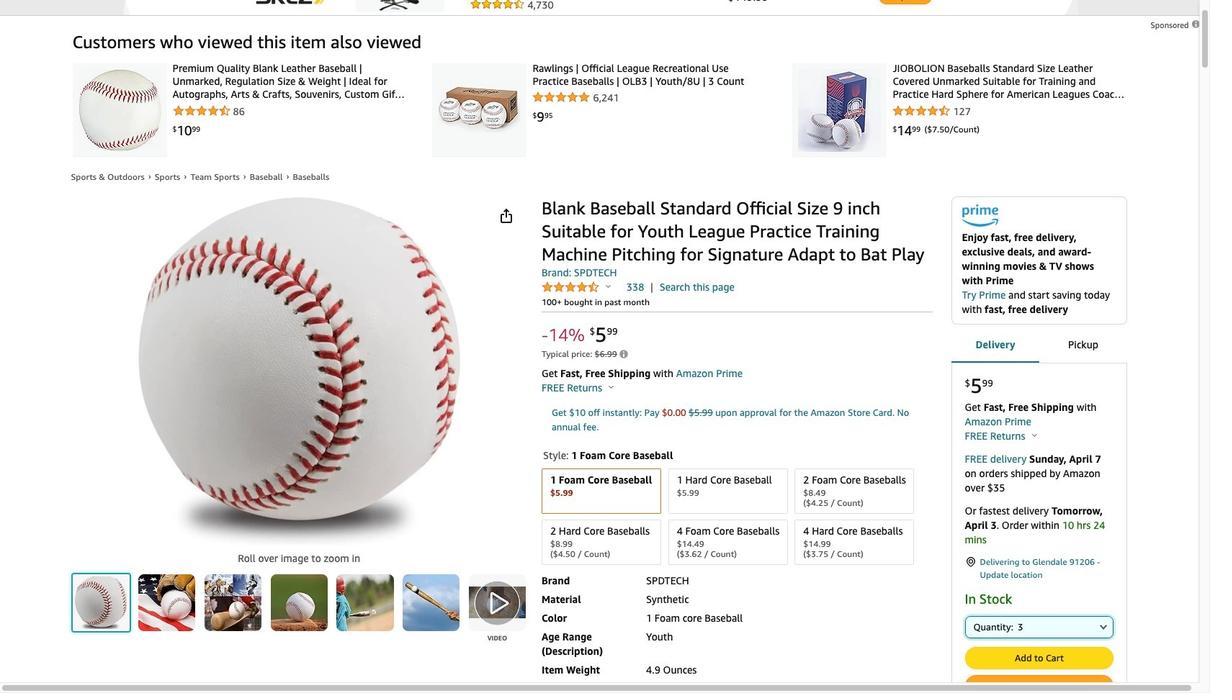 Task type: describe. For each thing, give the bounding box(es) containing it.
blank baseball standard official size 9 inch suitable for youth league practice training machine pitching for signature adapt to bat play image
[[137, 197, 461, 546]]

rawlings | official league recreational use practice baseballs | olb3 | youth/8u | 3 count image
[[438, 69, 521, 152]]

0 vertical spatial popover image
[[609, 386, 614, 389]]

jiobolion baseballs standard size leather covered unmarked suitable for training and practice hard sphere for american league image
[[799, 69, 882, 152]]

learn more about amazon pricing and savings image
[[620, 351, 628, 361]]

premium quality blank leather baseball | unmarked, regulation size & weight | ideal for autographs, arts & crafts, souvenirs, image
[[78, 69, 161, 152]]

1 vertical spatial popover image
[[1032, 434, 1037, 438]]



Task type: locate. For each thing, give the bounding box(es) containing it.
None submit
[[72, 575, 130, 632], [139, 575, 196, 632], [205, 575, 262, 632], [271, 575, 328, 632], [337, 575, 394, 632], [403, 575, 460, 632], [469, 575, 526, 632], [966, 649, 1113, 670], [966, 677, 1113, 694], [72, 575, 130, 632], [139, 575, 196, 632], [205, 575, 262, 632], [271, 575, 328, 632], [337, 575, 394, 632], [403, 575, 460, 632], [469, 575, 526, 632], [966, 649, 1113, 670], [966, 677, 1113, 694]]

option group
[[538, 466, 933, 569]]

amazon prime logo image
[[962, 205, 998, 231]]

0 horizontal spatial popover image
[[609, 386, 614, 389]]

tab list
[[952, 327, 1127, 365]]

dropdown image
[[1100, 625, 1107, 631]]

1 horizontal spatial popover image
[[1032, 434, 1037, 438]]

popover image
[[606, 285, 611, 288]]

popover image
[[609, 386, 614, 389], [1032, 434, 1037, 438]]

list
[[59, 62, 1140, 158]]



Task type: vqa. For each thing, say whether or not it's contained in the screenshot.
'Or fastest delivery Thu, Apr 4' ELEMENT
no



